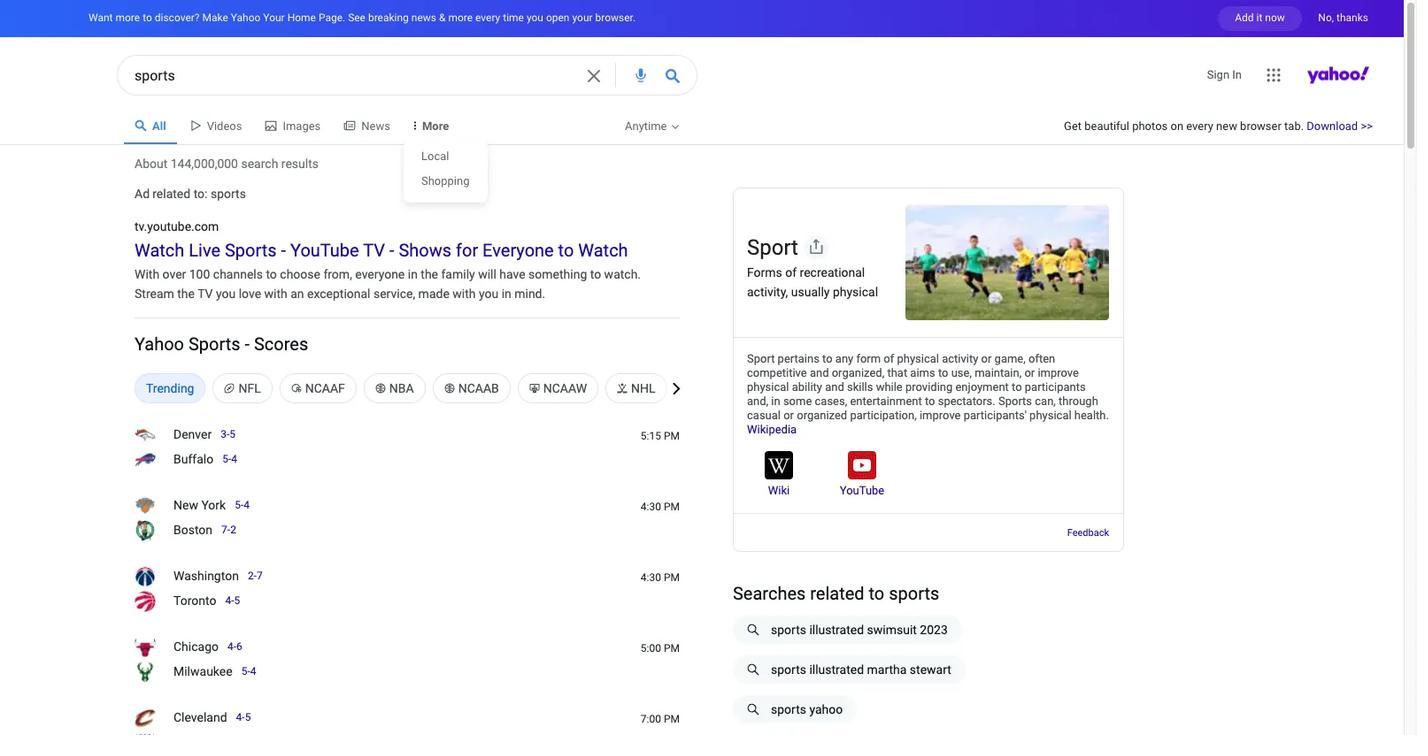 Task type: describe. For each thing, give the bounding box(es) containing it.
participants'
[[964, 409, 1027, 422]]

forms
[[747, 266, 783, 280]]

add it now
[[1236, 12, 1286, 24]]

1 with from the left
[[264, 287, 288, 301]]

to left choose
[[266, 267, 277, 282]]

4:30 pm for 2-
[[641, 572, 680, 584]]

youtube link
[[840, 484, 885, 499]]

4 for chicago
[[250, 666, 256, 679]]

0 horizontal spatial -
[[245, 334, 250, 355]]

skills
[[847, 381, 874, 394]]

sports right 'to:'
[[211, 187, 246, 201]]

time
[[503, 12, 524, 24]]

5:00
[[641, 643, 661, 655]]

feedback link
[[1068, 528, 1110, 539]]

shopping link
[[404, 169, 487, 194]]

settings
[[1292, 58, 1334, 72]]

yahoo link
[[1300, 66, 1410, 85]]

0 vertical spatial improve
[[1038, 367, 1079, 380]]

in
[[1233, 68, 1242, 81]]

new york 5-4
[[174, 499, 250, 513]]

settings button
[[1257, 58, 1334, 93]]

make
[[202, 12, 228, 24]]

2 watch from the left
[[579, 240, 628, 261]]

local link
[[404, 144, 487, 169]]

related for ad
[[153, 187, 191, 201]]

searches
[[733, 584, 806, 605]]

want
[[89, 12, 113, 24]]

wikipedia link
[[747, 423, 797, 437]]

spectators.
[[938, 395, 996, 408]]

5:15
[[641, 430, 661, 443]]

participants
[[1025, 381, 1086, 394]]

&
[[439, 12, 446, 24]]

4:30 for 2-
[[641, 572, 661, 584]]

5:00 pm
[[641, 643, 680, 655]]

buffalo
[[174, 453, 214, 467]]

watch.
[[604, 267, 641, 282]]

boston
[[174, 523, 213, 538]]

add it now link
[[1219, 6, 1303, 31]]

1 more from the left
[[116, 12, 140, 24]]

anytime button
[[615, 112, 689, 144]]

page.
[[319, 12, 346, 24]]

0 horizontal spatial every
[[476, 12, 501, 24]]

4- for cleveland
[[236, 712, 245, 725]]

physical inside 'forms of recreational activity, usually physical'
[[833, 285, 879, 299]]

entertainment
[[851, 395, 922, 408]]

thanks
[[1337, 12, 1369, 24]]

1 vertical spatial improve
[[920, 409, 961, 422]]

1 vertical spatial in
[[502, 287, 512, 301]]

7:00
[[641, 714, 661, 726]]

wiki image
[[765, 452, 793, 480]]

illustrated for illustrated swimsuit 2023
[[810, 623, 864, 638]]

2 more from the left
[[448, 12, 473, 24]]

participation,
[[850, 409, 917, 422]]

washington
[[174, 569, 239, 584]]

scores
[[254, 334, 308, 355]]

while
[[876, 381, 903, 394]]

>>
[[1361, 120, 1373, 133]]

york
[[201, 499, 226, 513]]

5 for cleveland
[[245, 712, 251, 725]]

5 for denver
[[230, 429, 236, 441]]

chicago 4-6
[[174, 640, 242, 654]]

browser.
[[596, 12, 636, 24]]

choose
[[280, 267, 321, 282]]

ad link
[[135, 187, 150, 201]]

new
[[174, 499, 198, 513]]

yahoo sports - scores
[[135, 334, 308, 355]]

download >> link
[[1307, 120, 1373, 133]]

family
[[441, 267, 475, 282]]

about
[[135, 157, 168, 171]]

tab.
[[1285, 120, 1305, 133]]

0 horizontal spatial you
[[216, 287, 236, 301]]

some
[[784, 395, 812, 408]]

sports inside tv.youtube.com watch live sports - youtube tv - shows for everyone to watch with over 100 channels to choose from, everyone in the family will have something to watch. stream the tv you love with an exceptional service, made with you in mind.
[[225, 240, 277, 261]]

to left the discover?
[[143, 12, 152, 24]]

wikipedia
[[747, 423, 797, 437]]

1 vertical spatial tv
[[198, 287, 213, 301]]

toggle share options element
[[804, 236, 829, 260]]

and,
[[747, 395, 769, 408]]

2 horizontal spatial -
[[390, 240, 395, 261]]

6
[[236, 641, 242, 654]]

all
[[152, 120, 166, 133]]

to up something
[[558, 240, 574, 261]]

no, thanks
[[1319, 12, 1369, 24]]

yahoo for yahoo sports - scores
[[135, 334, 184, 355]]

photos
[[1133, 120, 1168, 133]]

yahoo
[[810, 703, 843, 717]]

tv.youtube.com watch live sports - youtube tv - shows for everyone to watch with over 100 channels to choose from, everyone in the family will have something to watch. stream the tv you love with an exceptional service, made with you in mind.
[[135, 220, 641, 301]]

from,
[[324, 267, 352, 282]]

sign in link
[[1208, 61, 1249, 83]]

sport pertains to any form of physical activity or game, often competitive and organized, that aims to use, maintain, or improve physical ability and skills while providing enjoyment to participants and, in some cases, entertainment to spectators. sports can, through casual or organized participation, improve participants' physical health. wikipedia
[[747, 352, 1110, 437]]

exceptional
[[307, 287, 371, 301]]

denver
[[174, 428, 212, 442]]

to down maintain,
[[1012, 381, 1022, 394]]

stewart
[[910, 663, 952, 677]]

1 horizontal spatial yahoo
[[231, 12, 261, 24]]

5 pm from the top
[[664, 714, 680, 726]]

1 watch from the left
[[135, 240, 184, 261]]

toggle share options image
[[804, 236, 829, 260]]

news link
[[333, 112, 401, 143]]

images
[[283, 120, 321, 133]]

open
[[546, 12, 570, 24]]

everyone
[[483, 240, 554, 261]]

to:
[[194, 187, 208, 201]]

wiki link
[[768, 484, 790, 499]]

physical down competitive
[[747, 381, 789, 394]]

2 horizontal spatial or
[[1025, 367, 1035, 380]]

breaking
[[368, 12, 409, 24]]

images link
[[255, 112, 331, 143]]

0 vertical spatial in
[[408, 267, 418, 282]]

organized,
[[832, 367, 885, 380]]

organized
[[797, 409, 848, 422]]

local
[[422, 150, 449, 163]]

cleveland 4-5
[[174, 711, 251, 725]]

in inside sport pertains to any form of physical activity or game, often competitive and organized, that aims to use, maintain, or improve physical ability and skills while providing enjoyment to participants and, in some cases, entertainment to spectators. sports can, through casual or organized participation, improve participants' physical health. wikipedia
[[772, 395, 781, 408]]

through
[[1059, 395, 1099, 408]]

news
[[412, 12, 437, 24]]

tab list containing all
[[124, 112, 401, 144]]

pm for boston
[[664, 501, 680, 514]]

sports for sports illustrated martha stewart
[[771, 663, 807, 677]]

competitive
[[747, 367, 807, 380]]

channels
[[213, 267, 263, 282]]

ad related to: sports
[[135, 187, 246, 201]]

2 with from the left
[[453, 287, 476, 301]]

yahoo for yahoo
[[1378, 67, 1410, 80]]

more
[[422, 120, 449, 133]]

0 vertical spatial and
[[810, 367, 829, 380]]

shows
[[399, 240, 452, 261]]

4- for toronto
[[225, 595, 234, 608]]

cases,
[[815, 395, 848, 408]]

pm for toronto
[[664, 572, 680, 584]]

carousel region
[[734, 452, 1124, 515]]



Task type: locate. For each thing, give the bounding box(es) containing it.
stream
[[135, 287, 174, 301]]

1 vertical spatial every
[[1187, 120, 1214, 133]]

to left any
[[823, 352, 833, 366]]

4- for chicago
[[228, 641, 237, 654]]

2
[[230, 525, 236, 537]]

4- inside cleveland 4-5
[[236, 712, 245, 725]]

item 1 of 2 group
[[747, 452, 811, 500]]

physical down the "recreational" at the right top of page
[[833, 285, 879, 299]]

- left the 'scores'
[[245, 334, 250, 355]]

Search query text field
[[117, 55, 650, 96]]

youtube down youtube icon
[[840, 484, 885, 498]]

feedback
[[1068, 528, 1110, 539]]

in
[[408, 267, 418, 282], [502, 287, 512, 301], [772, 395, 781, 408]]

sports up 2023
[[889, 584, 940, 605]]

every
[[476, 12, 501, 24], [1187, 120, 1214, 133]]

and up cases,
[[825, 381, 845, 394]]

4 inside "buffalo 5-4"
[[231, 454, 237, 466]]

0 horizontal spatial in
[[408, 267, 418, 282]]

of up that
[[884, 352, 895, 366]]

7
[[257, 571, 263, 583]]

your
[[572, 12, 593, 24]]

0 vertical spatial tab list
[[124, 112, 401, 144]]

2 vertical spatial sports
[[999, 395, 1033, 408]]

sport inside sport pertains to any form of physical activity or game, often competitive and organized, that aims to use, maintain, or improve physical ability and skills while providing enjoyment to participants and, in some cases, entertainment to spectators. sports can, through casual or organized participation, improve participants' physical health. wikipedia
[[747, 352, 775, 366]]

new
[[1217, 120, 1238, 133]]

2 horizontal spatial in
[[772, 395, 781, 408]]

can,
[[1035, 395, 1056, 408]]

to up swimsuit
[[869, 584, 885, 605]]

improve
[[1038, 367, 1079, 380], [920, 409, 961, 422]]

4:30 up 5:00
[[641, 572, 661, 584]]

4 right york
[[244, 500, 250, 512]]

5- down 6
[[241, 666, 250, 679]]

providing
[[906, 381, 953, 394]]

1 pm from the top
[[664, 430, 680, 443]]

5 inside denver 3-5
[[230, 429, 236, 441]]

0 vertical spatial sports
[[225, 240, 277, 261]]

5 up "buffalo 5-4"
[[230, 429, 236, 441]]

in down the have
[[502, 287, 512, 301]]

you down channels
[[216, 287, 236, 301]]

or up maintain,
[[982, 352, 992, 366]]

will
[[478, 267, 497, 282]]

7-
[[221, 525, 230, 537]]

more right &
[[448, 12, 473, 24]]

4 inside milwaukee 5-4
[[250, 666, 256, 679]]

with left an
[[264, 287, 288, 301]]

illustrated down searches related to sports
[[810, 623, 864, 638]]

shopping
[[422, 174, 470, 188]]

0 horizontal spatial the
[[177, 287, 195, 301]]

1 horizontal spatial more
[[448, 12, 473, 24]]

every left time
[[476, 12, 501, 24]]

3 pm from the top
[[664, 572, 680, 584]]

yahoo
[[231, 12, 261, 24], [1378, 67, 1410, 80], [135, 334, 184, 355]]

item 2 of 2 group
[[831, 452, 894, 500]]

5- up 2
[[235, 500, 244, 512]]

maintain,
[[975, 367, 1022, 380]]

more right want
[[116, 12, 140, 24]]

cleveland
[[174, 711, 227, 725]]

sports up channels
[[225, 240, 277, 261]]

beautiful
[[1085, 120, 1130, 133]]

1 horizontal spatial related
[[811, 584, 865, 605]]

1 horizontal spatial 4
[[244, 500, 250, 512]]

in up service,
[[408, 267, 418, 282]]

0 horizontal spatial related
[[153, 187, 191, 201]]

pm right the '7:00'
[[664, 714, 680, 726]]

5 right cleveland on the bottom of the page
[[245, 712, 251, 725]]

1 horizontal spatial watch
[[579, 240, 628, 261]]

0 horizontal spatial yahoo
[[135, 334, 184, 355]]

game,
[[995, 352, 1026, 366]]

1 horizontal spatial the
[[421, 267, 438, 282]]

add
[[1236, 12, 1254, 24]]

pm
[[664, 430, 680, 443], [664, 501, 680, 514], [664, 572, 680, 584], [664, 643, 680, 655], [664, 714, 680, 726]]

no,
[[1319, 12, 1335, 24]]

sports inside sport pertains to any form of physical activity or game, often competitive and organized, that aims to use, maintain, or improve physical ability and skills while providing enjoyment to participants and, in some cases, entertainment to spectators. sports can, through casual or organized participation, improve participants' physical health. wikipedia
[[999, 395, 1033, 408]]

0 vertical spatial yahoo
[[231, 12, 261, 24]]

0 horizontal spatial with
[[264, 287, 288, 301]]

0 vertical spatial the
[[421, 267, 438, 282]]

youtube up from,
[[290, 240, 359, 261]]

1 vertical spatial illustrated
[[810, 663, 864, 677]]

1 horizontal spatial with
[[453, 287, 476, 301]]

2 4:30 pm from the top
[[641, 572, 680, 584]]

pm right 5:00
[[664, 643, 680, 655]]

0 horizontal spatial 4
[[231, 454, 237, 466]]

0 horizontal spatial improve
[[920, 409, 961, 422]]

1 vertical spatial youtube
[[840, 484, 885, 498]]

1 vertical spatial 5-
[[235, 500, 244, 512]]

pm for milwaukee
[[664, 643, 680, 655]]

made
[[419, 287, 450, 301]]

with
[[135, 267, 159, 282]]

washington 2-7
[[174, 569, 263, 584]]

0 vertical spatial of
[[786, 266, 797, 280]]

in right and,
[[772, 395, 781, 408]]

2 sport from the top
[[747, 352, 775, 366]]

over
[[163, 267, 186, 282]]

2 4:30 from the top
[[641, 572, 661, 584]]

of right forms
[[786, 266, 797, 280]]

form
[[857, 352, 881, 366]]

swimsuit
[[867, 623, 917, 638]]

2 vertical spatial or
[[784, 409, 794, 422]]

4 inside new york 5-4
[[244, 500, 250, 512]]

2 horizontal spatial 4
[[250, 666, 256, 679]]

1 vertical spatial yahoo
[[1378, 67, 1410, 80]]

milwaukee 5-4
[[174, 665, 256, 679]]

or down the often
[[1025, 367, 1035, 380]]

0 horizontal spatial watch
[[135, 240, 184, 261]]

watch up with
[[135, 240, 184, 261]]

5- for denver
[[222, 454, 231, 466]]

4 for denver
[[231, 454, 237, 466]]

1 horizontal spatial improve
[[1038, 367, 1079, 380]]

youtube inside item 2 of 2 group
[[840, 484, 885, 498]]

of inside sport pertains to any form of physical activity or game, often competitive and organized, that aims to use, maintain, or improve physical ability and skills while providing enjoyment to participants and, in some cases, entertainment to spectators. sports can, through casual or organized participation, improve participants' physical health. wikipedia
[[884, 352, 895, 366]]

sports down love
[[189, 334, 240, 355]]

illustrated up yahoo
[[810, 663, 864, 677]]

1 vertical spatial 4-
[[228, 641, 237, 654]]

sports illustrated martha stewart
[[771, 663, 952, 677]]

1 horizontal spatial you
[[479, 287, 499, 301]]

love
[[239, 287, 261, 301]]

sport image
[[906, 205, 1110, 321]]

1 vertical spatial 5
[[234, 595, 240, 608]]

or down some
[[784, 409, 794, 422]]

you down will
[[479, 287, 499, 301]]

0 horizontal spatial tv
[[198, 287, 213, 301]]

0 vertical spatial illustrated
[[810, 623, 864, 638]]

with down family
[[453, 287, 476, 301]]

tv up everyone
[[363, 240, 385, 261]]

sports up sports yahoo
[[771, 663, 807, 677]]

physical down can,
[[1030, 409, 1072, 422]]

now
[[1266, 12, 1286, 24]]

1 sport from the top
[[747, 236, 799, 260]]

tv down 100
[[198, 287, 213, 301]]

5- inside "buffalo 5-4"
[[222, 454, 231, 466]]

5 down 'washington 2-7'
[[234, 595, 240, 608]]

0 horizontal spatial more
[[116, 12, 140, 24]]

0 vertical spatial 4-
[[225, 595, 234, 608]]

often
[[1029, 352, 1056, 366]]

1 horizontal spatial every
[[1187, 120, 1214, 133]]

5- inside milwaukee 5-4
[[241, 666, 250, 679]]

4- right cleveland on the bottom of the page
[[236, 712, 245, 725]]

1 horizontal spatial youtube
[[840, 484, 885, 498]]

improve up participants
[[1038, 367, 1079, 380]]

4- up milwaukee 5-4
[[228, 641, 237, 654]]

sports left yahoo
[[771, 703, 807, 717]]

0 vertical spatial 4:30 pm
[[641, 501, 680, 514]]

2 horizontal spatial yahoo
[[1378, 67, 1410, 80]]

sports
[[225, 240, 277, 261], [189, 334, 240, 355], [999, 395, 1033, 408]]

0 vertical spatial 4:30
[[641, 501, 661, 514]]

4:30 pm down 5:15 pm
[[641, 501, 680, 514]]

related left 'to:'
[[153, 187, 191, 201]]

you
[[527, 12, 544, 24], [216, 287, 236, 301], [479, 287, 499, 301]]

2 vertical spatial yahoo
[[135, 334, 184, 355]]

0 vertical spatial related
[[153, 187, 191, 201]]

the down the over
[[177, 287, 195, 301]]

4 pm from the top
[[664, 643, 680, 655]]

2023
[[920, 623, 948, 638]]

None search field
[[117, 55, 698, 96]]

1 vertical spatial or
[[1025, 367, 1035, 380]]

aims
[[911, 367, 936, 380]]

you right time
[[527, 12, 544, 24]]

pm for buffalo
[[664, 430, 680, 443]]

to down providing
[[925, 395, 936, 408]]

4- down 'washington 2-7'
[[225, 595, 234, 608]]

4 down denver 3-5
[[231, 454, 237, 466]]

4:30 pm for york
[[641, 501, 680, 514]]

wiki
[[768, 484, 790, 498]]

sports up the participants' on the right bottom of page
[[999, 395, 1033, 408]]

2 illustrated from the top
[[810, 663, 864, 677]]

illustrated for illustrated martha stewart
[[810, 663, 864, 677]]

visually show more tabs image
[[671, 383, 682, 395]]

have
[[500, 267, 526, 282]]

sport for sport pertains to any form of physical activity or game, often competitive and organized, that aims to use, maintain, or improve physical ability and skills while providing enjoyment to participants and, in some cases, entertainment to spectators. sports can, through casual or organized participation, improve participants' physical health. wikipedia
[[747, 352, 775, 366]]

- up everyone
[[390, 240, 395, 261]]

4:30 for york
[[641, 501, 661, 514]]

7:00 pm
[[641, 714, 680, 726]]

1 horizontal spatial or
[[982, 352, 992, 366]]

2 vertical spatial in
[[772, 395, 781, 408]]

improve down the spectators.
[[920, 409, 961, 422]]

yahoo inside 'link'
[[1378, 67, 1410, 80]]

0 vertical spatial 5
[[230, 429, 236, 441]]

settings sign in
[[1208, 58, 1334, 81]]

1 horizontal spatial in
[[502, 287, 512, 301]]

None submit
[[666, 69, 680, 83]]

related for searches
[[811, 584, 865, 605]]

0 vertical spatial 4
[[231, 454, 237, 466]]

sports for sports yahoo
[[771, 703, 807, 717]]

1 vertical spatial sport
[[747, 352, 775, 366]]

4 right the milwaukee
[[250, 666, 256, 679]]

1 horizontal spatial tv
[[363, 240, 385, 261]]

- up choose
[[281, 240, 286, 261]]

sports for sports illustrated swimsuit 2023
[[771, 623, 807, 638]]

no, thanks link
[[1319, 6, 1369, 25]]

sport up forms
[[747, 236, 799, 260]]

related
[[153, 187, 191, 201], [811, 584, 865, 605]]

sports illustrated swimsuit 2023
[[771, 623, 948, 638]]

0 vertical spatial tv
[[363, 240, 385, 261]]

1 vertical spatial related
[[811, 584, 865, 605]]

pm up 5:00 pm
[[664, 572, 680, 584]]

0 horizontal spatial youtube
[[290, 240, 359, 261]]

5 inside cleveland 4-5
[[245, 712, 251, 725]]

5- inside new york 5-4
[[235, 500, 244, 512]]

tab list
[[124, 112, 401, 144], [135, 367, 680, 411]]

1 vertical spatial 4:30
[[641, 572, 661, 584]]

videos link
[[179, 112, 253, 143]]

sports yahoo
[[771, 703, 843, 717]]

1 horizontal spatial of
[[884, 352, 895, 366]]

1 vertical spatial and
[[825, 381, 845, 394]]

0 vertical spatial sport
[[747, 236, 799, 260]]

Search by voice button
[[634, 68, 648, 82]]

0 vertical spatial 5-
[[222, 454, 231, 466]]

1 vertical spatial sports
[[189, 334, 240, 355]]

watch up watch.
[[579, 240, 628, 261]]

home
[[287, 12, 316, 24]]

1 horizontal spatial -
[[281, 240, 286, 261]]

sports down searches
[[771, 623, 807, 638]]

2 pm from the top
[[664, 501, 680, 514]]

youtube inside tv.youtube.com watch live sports - youtube tv - shows for everyone to watch with over 100 channels to choose from, everyone in the family will have something to watch. stream the tv you love with an exceptional service, made with you in mind.
[[290, 240, 359, 261]]

youtube image
[[848, 452, 877, 480]]

2 vertical spatial 4-
[[236, 712, 245, 725]]

of inside 'forms of recreational activity, usually physical'
[[786, 266, 797, 280]]

4:30 pm
[[641, 501, 680, 514], [641, 572, 680, 584]]

to left use,
[[939, 367, 949, 380]]

5 for toronto
[[234, 595, 240, 608]]

4:30 pm up 5:00 pm
[[641, 572, 680, 584]]

0 vertical spatial or
[[982, 352, 992, 366]]

1 4:30 from the top
[[641, 501, 661, 514]]

pm down 5:15 pm
[[664, 501, 680, 514]]

to left watch.
[[590, 267, 601, 282]]

get
[[1064, 120, 1082, 133]]

0 vertical spatial every
[[476, 12, 501, 24]]

1 4:30 pm from the top
[[641, 501, 680, 514]]

and up ability
[[810, 367, 829, 380]]

1 vertical spatial 4
[[244, 500, 250, 512]]

watch
[[135, 240, 184, 261], [579, 240, 628, 261]]

2 vertical spatial 4
[[250, 666, 256, 679]]

2 vertical spatial 5
[[245, 712, 251, 725]]

1 vertical spatial tab list
[[135, 367, 680, 411]]

see
[[348, 12, 366, 24]]

1 vertical spatial of
[[884, 352, 895, 366]]

related up sports illustrated swimsuit 2023
[[811, 584, 865, 605]]

live
[[189, 240, 221, 261]]

recreational
[[800, 266, 865, 280]]

4:30 down 5:15
[[641, 501, 661, 514]]

sport for sport
[[747, 236, 799, 260]]

and
[[810, 367, 829, 380], [825, 381, 845, 394]]

1 illustrated from the top
[[810, 623, 864, 638]]

boston 7-2
[[174, 523, 236, 538]]

every right on
[[1187, 120, 1214, 133]]

health.
[[1075, 409, 1110, 422]]

pm right 5:15
[[664, 430, 680, 443]]

1 vertical spatial 4:30 pm
[[641, 572, 680, 584]]

on
[[1171, 120, 1184, 133]]

1 vertical spatial the
[[177, 287, 195, 301]]

0 vertical spatial youtube
[[290, 240, 359, 261]]

4- inside chicago 4-6
[[228, 641, 237, 654]]

more
[[116, 12, 140, 24], [448, 12, 473, 24]]

tv
[[363, 240, 385, 261], [198, 287, 213, 301]]

sport up competitive
[[747, 352, 775, 366]]

chicago
[[174, 640, 219, 654]]

4- inside toronto 4-5
[[225, 595, 234, 608]]

any
[[836, 352, 854, 366]]

2 vertical spatial 5-
[[241, 666, 250, 679]]

ad
[[135, 187, 150, 201]]

youtube
[[290, 240, 359, 261], [840, 484, 885, 498]]

the up made on the top left of page
[[421, 267, 438, 282]]

physical up aims
[[898, 352, 940, 366]]

5- for chicago
[[241, 666, 250, 679]]

mind.
[[515, 287, 546, 301]]

5- down 3-
[[222, 454, 231, 466]]

buffalo 5-4
[[174, 453, 237, 467]]

0 horizontal spatial of
[[786, 266, 797, 280]]

anytime
[[625, 120, 667, 133]]

0 horizontal spatial or
[[784, 409, 794, 422]]

5 inside toronto 4-5
[[234, 595, 240, 608]]

2 horizontal spatial you
[[527, 12, 544, 24]]



Task type: vqa. For each thing, say whether or not it's contained in the screenshot.


